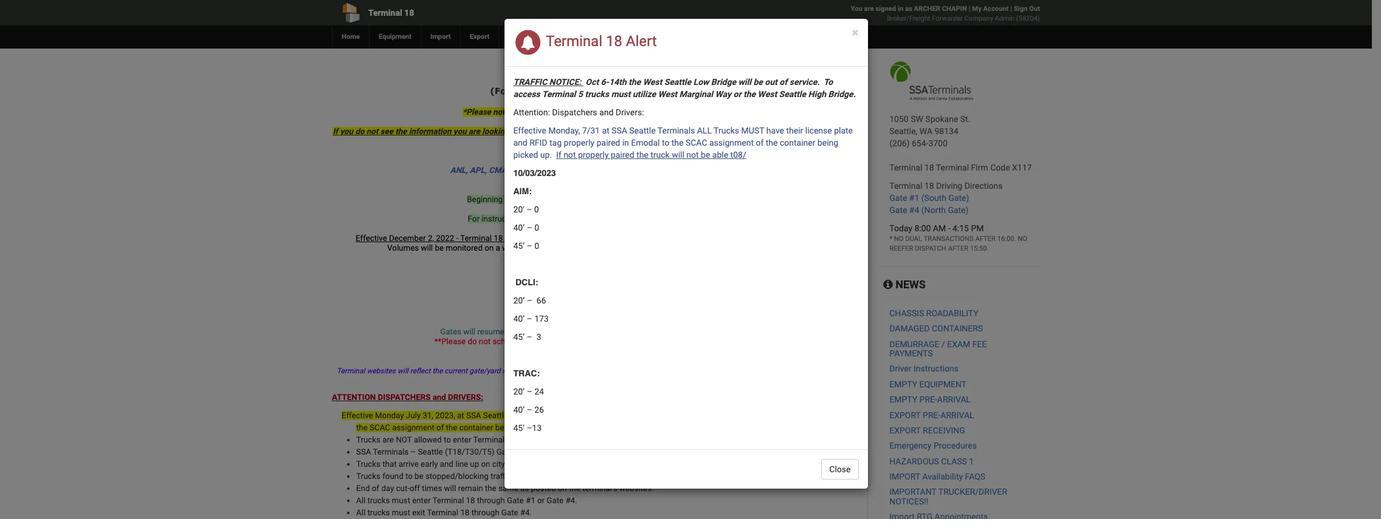 Task type: locate. For each thing, give the bounding box(es) containing it.
6-
[[601, 77, 609, 87]]

- right 13th
[[615, 293, 618, 302]]

arrive up found
[[399, 460, 419, 469]]

welcome
[[515, 74, 559, 84]]

arrive
[[563, 338, 583, 347], [399, 460, 419, 469]]

18 inside steamship lines calling terminal 18 anl, apl, cma-cgm, chv (swire), cos, hlc, mae, msc, ool, sud, whl, wsl
[[652, 156, 661, 165]]

must left exit
[[392, 509, 410, 518]]

home
[[342, 33, 360, 41]]

equipment
[[920, 380, 967, 390]]

1 vertical spatial must
[[392, 497, 410, 506]]

export receiving link
[[890, 426, 966, 436]]

0 vertical spatial ssa
[[612, 126, 628, 136]]

that up found
[[383, 460, 397, 469]]

1 vertical spatial prior
[[518, 436, 535, 445]]

0 vertical spatial information
[[409, 127, 452, 136]]

that inside effective monday july 31, 2023, at ssa seattle terminals all trucks must have their license plate and rfid tag properly paired in emodal to the scac assignment of the container being picked up. trucks are not allowed to enter terminal 18 prior to 0700. ssa terminals – seattle (t18/t30/t5) gates will begin processing trucks at 0800 until further notice trucks that arrive early and line up on city streets may be subject to citation by local law enforcement. trucks found to be stopped/blocking traffic may be suspended from terminal access. end of day cut-off times will remain the same as posted on the terminal's websites. all trucks must enter terminal 18 through gate #1 or gate #4. all trucks must exit terminal 18 through gate #4.
[[383, 460, 397, 469]]

2 horizontal spatial may
[[741, 367, 754, 376]]

a left weekly at top left
[[496, 244, 500, 253]]

procedures
[[934, 442, 977, 451]]

1 horizontal spatial #4.
[[566, 497, 577, 506]]

enter up exit
[[412, 497, 431, 506]]

information inside terminal websites will reflect the current gate/yard schedules. please do not rely on information from outside parties as they may not reflect the most up to date information.*
[[609, 367, 646, 376]]

may right they
[[741, 367, 754, 376]]

you left see
[[340, 127, 353, 136]]

1 vertical spatial october
[[567, 302, 595, 311]]

0 vertical spatial paired
[[597, 138, 620, 148]]

0 vertical spatial properly
[[564, 138, 595, 148]]

early
[[421, 460, 438, 469]]

effective for effective monday july 31, 2023, at ssa seattle terminals all trucks must have their license plate and rfid tag properly paired in emodal to the scac assignment of the container being picked up. trucks are not allowed to enter terminal 18 prior to 0700. ssa terminals – seattle (t18/t30/t5) gates will begin processing trucks at 0800 until further notice trucks that arrive early and line up on city streets may be subject to citation by local law enforcement. trucks found to be stopped/blocking traffic may be suspended from terminal access. end of day cut-off times will remain the same as posted on the terminal's websites. all trucks must enter terminal 18 through gate #1 or gate #4. all trucks must exit terminal 18 through gate #4.
[[342, 412, 373, 421]]

1 vertical spatial their
[[633, 412, 649, 421]]

0 up temporarily
[[535, 223, 539, 233]]

arrive down remainder
[[563, 338, 583, 347]]

0 horizontal spatial may
[[514, 473, 529, 482]]

if
[[333, 127, 338, 136], [556, 150, 562, 160]]

be up suspended
[[551, 460, 560, 469]]

sign
[[1014, 5, 1028, 13]]

2 october from the top
[[567, 302, 595, 311]]

1 vertical spatial up
[[470, 460, 479, 469]]

up right "line"
[[470, 460, 479, 469]]

container down open
[[595, 205, 628, 214]]

trucks inside the effective monday, 7/31 at ssa seattle terminals all trucks must have their license plate and rfid tag properly paired in emodal to the scac assignment of the container being picked up.
[[714, 126, 740, 136]]

terminal inside steamship lines calling terminal 18 anl, apl, cma-cgm, chv (swire), cos, hlc, mae, msc, ool, sud, whl, wsl
[[618, 156, 650, 165]]

seattle
[[664, 77, 691, 87], [779, 89, 806, 99], [630, 126, 656, 136], [483, 412, 508, 421], [418, 448, 443, 457]]

2 vertical spatial effective
[[342, 412, 373, 421]]

1 horizontal spatial reflect
[[769, 367, 789, 376]]

1 vertical spatial if
[[556, 150, 562, 160]]

66
[[537, 296, 546, 306]]

scac inside the effective monday, 7/31 at ssa seattle terminals all trucks must have their license plate and rfid tag properly paired in emodal to the scac assignment of the container being picked up.
[[686, 138, 708, 148]]

are inside if you do not see the information you are looking for, please refer to the menu items above or the links under news on the right-hand side of the screen.
[[469, 127, 480, 136]]

affect
[[571, 205, 593, 214]]

if inside if you do not see the information you are looking for, please refer to the menu items above or the links under news on the right-hand side of the screen.
[[333, 127, 338, 136]]

– down not at the bottom left of page
[[411, 448, 416, 457]]

in inside you are signed in as archer chapin | my account | sign out broker/freight forwarder company admin (58204)
[[898, 5, 904, 13]]

license right right-
[[806, 126, 832, 136]]

info circle image
[[884, 280, 893, 291]]

hazardous
[[890, 457, 940, 467]]

enter up "(t18/t30/t5)"
[[453, 436, 472, 445]]

1 map from the left
[[559, 86, 578, 96]]

do inside if you do not see the information you are looking for, please refer to the menu items above or the links under news on the right-hand side of the screen.
[[355, 127, 365, 136]]

0 vertical spatial october
[[567, 293, 595, 302]]

please
[[525, 127, 549, 136], [585, 215, 609, 224]]

0 vertical spatial effective
[[514, 126, 547, 136]]

–13
[[527, 424, 542, 434]]

0 vertical spatial up
[[821, 367, 830, 376]]

| left my
[[969, 5, 971, 13]]

2 empty from the top
[[890, 395, 918, 405]]

2 friday, from the top
[[542, 302, 565, 311]]

0 vertical spatial enter
[[453, 436, 472, 445]]

am
[[933, 224, 946, 234]]

map
[[559, 86, 578, 96], [679, 86, 699, 96]]

26
[[535, 406, 544, 415]]

have inside the effective monday, 7/31 at ssa seattle terminals all trucks must have their license plate and rfid tag properly paired in emodal to the scac assignment of the container being picked up.
[[767, 126, 784, 136]]

2 vertical spatial terminals
[[373, 448, 409, 457]]

close
[[830, 465, 851, 475]]

calling
[[592, 156, 616, 165]]

1 empty from the top
[[890, 380, 918, 390]]

not inside beginning june 3, 2023, t18 will be open for a this will not affect container free time.
[[558, 205, 569, 214]]

1 vertical spatial container
[[595, 205, 628, 214]]

0 horizontal spatial must
[[590, 412, 612, 421]]

45' left 3
[[514, 333, 525, 342]]

1 horizontal spatial operations
[[720, 244, 758, 253]]

– for 40' – 0
[[527, 223, 533, 233]]

– for 45' – 0
[[527, 241, 533, 251]]

– for 20' – 24
[[527, 387, 533, 397]]

1 vertical spatial enter
[[412, 497, 431, 506]]

law
[[658, 460, 671, 469]]

40' – 173
[[514, 314, 549, 324]]

to down hours
[[554, 338, 561, 347]]

at down otherwise
[[720, 338, 727, 347]]

0 horizontal spatial all
[[548, 412, 562, 421]]

2 horizontal spatial have
[[767, 126, 784, 136]]

2 no from the left
[[1018, 235, 1028, 243]]

1 vertical spatial information
[[609, 367, 646, 376]]

assignment up t08/
[[710, 138, 754, 148]]

2 you from the left
[[454, 127, 467, 136]]

or inside effective monday july 31, 2023, at ssa seattle terminals all trucks must have their license plate and rfid tag properly paired in emodal to the scac assignment of the container being picked up. trucks are not allowed to enter terminal 18 prior to 0700. ssa terminals – seattle (t18/t30/t5) gates will begin processing trucks at 0800 until further notice trucks that arrive early and line up on city streets may be subject to citation by local law enforcement. trucks found to be stopped/blocking traffic may be suspended from terminal access. end of day cut-off times will remain the same as posted on the terminal's websites. all trucks must enter terminal 18 through gate #1 or gate #4. all trucks must exit terminal 18 through gate #4.
[[538, 497, 545, 506]]

0 vertical spatial gate/yard
[[601, 234, 635, 243]]

until
[[651, 448, 666, 457]]

1 horizontal spatial may
[[534, 460, 549, 469]]

resume.
[[774, 244, 803, 253]]

stopped/blocking
[[426, 473, 489, 482]]

paired inside the effective monday, 7/31 at ssa seattle terminals all trucks must have their license plate and rfid tag properly paired in emodal to the scac assignment of the container being picked up.
[[597, 138, 620, 148]]

2 20' from the top
[[514, 387, 525, 397]]

1 horizontal spatial being
[[818, 138, 839, 148]]

- inside effective december 2, 2022 - terminal 18 will temporarily be closing gate/yard operations on fridays due to ongoing volume declines volumes will be monitored on a weekly basis and when conditions improve, friday gate/yard operations will resume.
[[456, 234, 459, 243]]

terminals inside the effective monday, 7/31 at ssa seattle terminals all trucks must have their license plate and rfid tag properly paired in emodal to the scac assignment of the container being picked up.
[[658, 126, 695, 136]]

terminal up mae,
[[618, 156, 650, 165]]

prior down "45' –13"
[[518, 436, 535, 445]]

paired down "menu"
[[597, 138, 620, 148]]

1 vertical spatial refer
[[611, 215, 627, 224]]

0 horizontal spatial t18
[[554, 195, 568, 204]]

#1
[[910, 193, 920, 203], [526, 497, 536, 506]]

to right due
[[732, 234, 739, 243]]

their
[[787, 126, 804, 136], [633, 412, 649, 421]]

0 horizontal spatial scac
[[370, 424, 390, 433]]

0 horizontal spatial you
[[340, 127, 353, 136]]

pre- down empty equipment link
[[920, 395, 938, 405]]

no right the *
[[894, 235, 904, 243]]

0 horizontal spatial terminals
[[373, 448, 409, 457]]

their inside the effective monday, 7/31 at ssa seattle terminals all trucks must have their license plate and rfid tag properly paired in emodal to the scac assignment of the container being picked up.
[[787, 126, 804, 136]]

operations
[[637, 234, 676, 243], [720, 244, 758, 253]]

and down for, on the top of page
[[514, 138, 528, 148]]

terminal inside "oct 6-14th the west seattle low bridge will be out of service.  to access terminal 5 trucks must utilize west marginal way or the west seattle high bridge."
[[542, 89, 576, 99]]

october left "20th"
[[567, 302, 595, 311]]

1 horizontal spatial up
[[821, 367, 830, 376]]

1 vertical spatial gate)
[[948, 206, 969, 215]]

july
[[406, 412, 421, 421]]

13th
[[597, 293, 613, 302]]

0 vertical spatial terminals
[[658, 126, 695, 136]]

1 horizontal spatial or
[[665, 127, 672, 136]]

must down cut-
[[392, 497, 410, 506]]

not right they
[[756, 367, 767, 376]]

container inside beginning june 3, 2023, t18 will be open for a this will not affect container free time.
[[595, 205, 628, 214]]

my account link
[[973, 5, 1009, 13]]

open
[[595, 195, 613, 204]]

of inside "oct 6-14th the west seattle low bridge will be out of service.  to access terminal 5 trucks must utilize west marginal way or the west seattle high bridge."
[[780, 77, 788, 87]]

terminals down our
[[658, 126, 695, 136]]

scac down monday
[[370, 424, 390, 433]]

at up by
[[622, 448, 629, 457]]

must inside "oct 6-14th the west seattle low bridge will be out of service.  to access terminal 5 trucks must utilize west marginal way or the west seattle high bridge."
[[611, 89, 631, 99]]

license up until
[[651, 412, 676, 421]]

all
[[356, 497, 366, 506], [356, 509, 366, 518]]

are right you
[[864, 5, 874, 13]]

2 all from the top
[[356, 509, 366, 518]]

| left sign at the top of page
[[1011, 5, 1013, 13]]

from up terminal's
[[583, 473, 601, 482]]

1 horizontal spatial 2023,
[[533, 195, 553, 204]]

1 vertical spatial are
[[469, 127, 480, 136]]

7/31
[[582, 126, 600, 136]]

or down 'posted'
[[538, 497, 545, 506]]

on up friday at the top left
[[678, 234, 687, 243]]

1 horizontal spatial that
[[511, 108, 526, 117]]

to right subject
[[591, 460, 598, 469]]

or right above
[[665, 127, 672, 136]]

pre-
[[920, 395, 938, 405], [923, 411, 941, 421]]

you are signed in as archer chapin | my account | sign out broker/freight forwarder company admin (58204)
[[851, 5, 1040, 23]]

0 vertical spatial are
[[864, 5, 874, 13]]

weekly
[[502, 244, 527, 253]]

2023, inside effective monday july 31, 2023, at ssa seattle terminals all trucks must have their license plate and rfid tag properly paired in emodal to the scac assignment of the container being picked up. trucks are not allowed to enter terminal 18 prior to 0700. ssa terminals – seattle (t18/t30/t5) gates will begin processing trucks at 0800 until further notice trucks that arrive early and line up on city streets may be subject to citation by local law enforcement. trucks found to be stopped/blocking traffic may be suspended from terminal access. end of day cut-off times will remain the same as posted on the terminal's websites. all trucks must enter terminal 18 through gate #1 or gate #4. all trucks must exit terminal 18 through gate #4.
[[436, 412, 455, 421]]

0 vertical spatial gates
[[440, 328, 462, 337]]

1 horizontal spatial t18
[[633, 86, 651, 96]]

tag down monday,
[[550, 138, 562, 148]]

must down 14th
[[611, 89, 631, 99]]

on right news at right top
[[754, 127, 764, 136]]

2 vertical spatial october
[[567, 312, 595, 321]]

1 horizontal spatial container
[[595, 205, 628, 214]]

2 vertical spatial have
[[614, 412, 631, 421]]

gates up city
[[497, 448, 518, 457]]

weeks
[[640, 328, 663, 337]]

aim:
[[514, 187, 532, 196]]

0 vertical spatial have
[[540, 108, 557, 117]]

terminal up equipment
[[369, 8, 402, 18]]

terminals
[[658, 126, 695, 136], [510, 412, 546, 421], [373, 448, 409, 457]]

archer
[[914, 5, 941, 13]]

do left see
[[355, 127, 365, 136]]

effective inside effective monday july 31, 2023, at ssa seattle terminals all trucks must have their license plate and rfid tag properly paired in emodal to the scac assignment of the container being picked up. trucks are not allowed to enter terminal 18 prior to 0700. ssa terminals – seattle (t18/t30/t5) gates will begin processing trucks at 0800 until further notice trucks that arrive early and line up on city streets may be subject to citation by local law enforcement. trucks found to be stopped/blocking traffic may be suspended from terminal access. end of day cut-off times will remain the same as posted on the terminal's websites. all trucks must enter terminal 18 through gate #1 or gate #4. all trucks must exit terminal 18 through gate #4.
[[342, 412, 373, 421]]

are left not at the bottom left of page
[[383, 436, 394, 445]]

1 vertical spatial plate
[[678, 412, 696, 421]]

0 vertical spatial #1
[[910, 193, 920, 203]]

page!
[[708, 108, 728, 117]]

1 vertical spatial picked
[[517, 424, 541, 433]]

may down begin
[[534, 460, 549, 469]]

0 vertical spatial license
[[806, 126, 832, 136]]

terminal 18
[[369, 8, 414, 18]]

45' left basis
[[514, 241, 525, 251]]

transactions
[[924, 235, 974, 243]]

receiving
[[923, 426, 966, 436]]

after down transactions
[[948, 245, 969, 253]]

#1 inside effective monday july 31, 2023, at ssa seattle terminals all trucks must have their license plate and rfid tag properly paired in emodal to the scac assignment of the container being picked up. trucks are not allowed to enter terminal 18 prior to 0700. ssa terminals – seattle (t18/t30/t5) gates will begin processing trucks at 0800 until further notice trucks that arrive early and line up on city streets may be subject to citation by local law enforcement. trucks found to be stopped/blocking traffic may be suspended from terminal access. end of day cut-off times will remain the same as posted on the terminal's websites. all trucks must enter terminal 18 through gate #1 or gate #4. all trucks must exit terminal 18 through gate #4.
[[526, 497, 536, 506]]

today                                                                                                                                                                                                                                                                                                                                                                                                                                                                                                                                                                                                                                                                                                           8:00 am - 4:15 pm * no dual transactions after 16:00.  no reefer dispatch after 15:50.
[[890, 224, 1028, 253]]

basis
[[529, 244, 548, 253]]

0 horizontal spatial container
[[460, 424, 493, 433]]

#1 up #4
[[910, 193, 920, 203]]

0 vertical spatial 45'
[[514, 241, 525, 251]]

2 vertical spatial are
[[383, 436, 394, 445]]

gate/yard
[[601, 234, 635, 243], [683, 244, 718, 253], [469, 367, 501, 376]]

recent
[[604, 108, 627, 117]]

1 vertical spatial all
[[548, 412, 562, 421]]

oct
[[586, 77, 599, 87]]

outside
[[665, 367, 690, 376]]

1 40' from the top
[[514, 223, 525, 233]]

**please do not schedule drivers to arrive at the terminals prior to gate opening at 0800!**
[[435, 338, 756, 347]]

1 vertical spatial effective
[[356, 234, 387, 243]]

do
[[355, 127, 365, 136], [468, 338, 477, 347], [563, 367, 571, 376]]

40' down 20'
[[514, 223, 525, 233]]

1 export from the top
[[890, 411, 921, 421]]

2 vertical spatial or
[[538, 497, 545, 506]]

may
[[741, 367, 754, 376], [534, 460, 549, 469], [514, 473, 529, 482]]

1 vertical spatial #1
[[526, 497, 536, 506]]

1 horizontal spatial plate
[[834, 126, 853, 136]]

0 horizontal spatial up
[[470, 460, 479, 469]]

1 vertical spatial t18
[[554, 195, 568, 204]]

being left –13
[[495, 424, 515, 433]]

2022
[[436, 234, 454, 243]]

being inside the effective monday, 7/31 at ssa seattle terminals all trucks must have their license plate and rfid tag properly paired in emodal to the scac assignment of the container being picked up.
[[818, 138, 839, 148]]

license inside the effective monday, 7/31 at ssa seattle terminals all trucks must have their license plate and rfid tag properly paired in emodal to the scac assignment of the container being picked up.
[[806, 126, 832, 136]]

20'
[[514, 296, 525, 306], [514, 387, 525, 397]]

arrival down equipment
[[938, 395, 971, 405]]

1 45' from the top
[[514, 241, 525, 251]]

news
[[893, 279, 926, 291]]

information right see
[[409, 127, 452, 136]]

t18 inside beginning june 3, 2023, t18 will be open for a this will not affect container free time.
[[554, 195, 568, 204]]

1 vertical spatial 20'
[[514, 387, 525, 397]]

as inside terminal websites will reflect the current gate/yard schedules. please do not rely on information from outside parties as they may not reflect the most up to date information.*
[[716, 367, 723, 376]]

3700
[[929, 139, 948, 148]]

declines
[[801, 234, 831, 243]]

to inside the effective monday, 7/31 at ssa seattle terminals all trucks must have their license plate and rfid tag properly paired in emodal to the scac assignment of the container being picked up.
[[662, 138, 670, 148]]

regular
[[507, 328, 532, 337]]

oct 6-14th the west seattle low bridge will be out of service.  to access terminal 5 trucks must utilize west marginal way or the west seattle high bridge.
[[514, 77, 856, 99]]

2 45' from the top
[[514, 333, 525, 342]]

scac
[[686, 138, 708, 148], [370, 424, 390, 433]]

their left side
[[787, 126, 804, 136]]

– right weekly at top left
[[527, 241, 533, 251]]

will right websites
[[398, 367, 409, 376]]

terminal down notice:
[[542, 89, 576, 99]]

1 vertical spatial empty
[[890, 395, 918, 405]]

welcome to terminal 18 forecast
[[515, 74, 676, 84]]

terminals down not at the bottom left of page
[[373, 448, 409, 457]]

1 20' from the top
[[514, 296, 525, 306]]

demurrage / exam fee payments link
[[890, 340, 987, 359]]

of inside the effective monday, 7/31 at ssa seattle terminals all trucks must have their license plate and rfid tag properly paired in emodal to the scac assignment of the container being picked up.
[[756, 138, 764, 148]]

assignment down july
[[392, 424, 435, 433]]

2023, up this
[[533, 195, 553, 204]]

paired left emodal
[[778, 412, 800, 421]]

october up remainder
[[567, 312, 595, 321]]

1 october from the top
[[567, 293, 595, 302]]

terminals up "45' –13"
[[510, 412, 546, 421]]

of inside if you do not see the information you are looking for, please refer to the menu items above or the links under news on the right-hand side of the screen.
[[837, 127, 844, 136]]

resume
[[478, 328, 505, 337]]

0800!**
[[729, 338, 756, 347]]

rfid inside effective monday july 31, 2023, at ssa seattle terminals all trucks must have their license plate and rfid tag properly paired in emodal to the scac assignment of the container being picked up. trucks are not allowed to enter terminal 18 prior to 0700. ssa terminals – seattle (t18/t30/t5) gates will begin processing trucks at 0800 until further notice trucks that arrive early and line up on city streets may be subject to citation by local law enforcement. trucks found to be stopped/blocking traffic may be suspended from terminal access. end of day cut-off times will remain the same as posted on the terminal's websites. all trucks must enter terminal 18 through gate #1 or gate #4. all trucks must exit terminal 18 through gate #4.
[[714, 412, 731, 421]]

3 40' from the top
[[514, 406, 525, 415]]

way
[[715, 89, 732, 99]]

terminal
[[369, 8, 402, 18], [546, 33, 603, 50], [574, 74, 617, 84], [513, 86, 556, 96], [542, 89, 576, 99], [618, 156, 650, 165], [890, 163, 923, 173], [936, 163, 969, 173], [890, 181, 923, 191], [461, 234, 492, 243], [337, 367, 365, 376], [473, 436, 505, 445], [433, 497, 464, 506], [427, 509, 459, 518]]

0 vertical spatial #4.
[[566, 497, 577, 506]]

picked inside effective monday july 31, 2023, at ssa seattle terminals all trucks must have their license plate and rfid tag properly paired in emodal to the scac assignment of the container being picked up. trucks are not allowed to enter terminal 18 prior to 0700. ssa terminals – seattle (t18/t30/t5) gates will begin processing trucks at 0800 until further notice trucks that arrive early and line up on city streets may be subject to citation by local law enforcement. trucks found to be stopped/blocking traffic may be suspended from terminal access. end of day cut-off times will remain the same as posted on the terminal's websites. all trucks must enter terminal 18 through gate #1 or gate #4. all trucks must exit terminal 18 through gate #4.
[[517, 424, 541, 433]]

terminal up #4
[[890, 181, 923, 191]]

2 40' from the top
[[514, 314, 525, 324]]

0 for 40' – 0
[[535, 223, 539, 233]]

driver
[[890, 364, 912, 374]]

40' for 40' – 173
[[514, 314, 525, 324]]

tag inside the effective monday, 7/31 at ssa seattle terminals all trucks must have their license plate and rfid tag properly paired in emodal to the scac assignment of the container being picked up.
[[550, 138, 562, 148]]

their inside effective monday july 31, 2023, at ssa seattle terminals all trucks must have their license plate and rfid tag properly paired in emodal to the scac assignment of the container being picked up. trucks are not allowed to enter terminal 18 prior to 0700. ssa terminals – seattle (t18/t30/t5) gates will begin processing trucks at 0800 until further notice trucks that arrive early and line up on city streets may be subject to citation by local law enforcement. trucks found to be stopped/blocking traffic may be suspended from terminal access. end of day cut-off times will remain the same as posted on the terminal's websites. all trucks must enter terminal 18 through gate #1 or gate #4. all trucks must exit terminal 18 through gate #4.
[[633, 412, 649, 421]]

1 vertical spatial from
[[583, 473, 601, 482]]

1 vertical spatial being
[[495, 424, 515, 433]]

2 horizontal spatial terminals
[[658, 126, 695, 136]]

effective left december
[[356, 234, 387, 243]]

do right **please
[[468, 338, 477, 347]]

1 vertical spatial must
[[590, 412, 612, 421]]

utilize
[[633, 89, 656, 99]]

#4. down suspended
[[566, 497, 577, 506]]

0 horizontal spatial enter
[[412, 497, 431, 506]]

1 friday, from the top
[[542, 293, 565, 302]]

prior inside effective monday july 31, 2023, at ssa seattle terminals all trucks must have their license plate and rfid tag properly paired in emodal to the scac assignment of the container being picked up. trucks are not allowed to enter terminal 18 prior to 0700. ssa terminals – seattle (t18/t30/t5) gates will begin processing trucks at 0800 until further notice trucks that arrive early and line up on city streets may be subject to citation by local law enforcement. trucks found to be stopped/blocking traffic may be suspended from terminal access. end of day cut-off times will remain the same as posted on the terminal's websites. all trucks must enter terminal 18 through gate #1 or gate #4. all trucks must exit terminal 18 through gate #4.
[[518, 436, 535, 445]]

terminal 18 terminal firm code x117
[[890, 163, 1032, 173]]

20' for 20' – 24
[[514, 387, 525, 397]]

0 vertical spatial if
[[333, 127, 338, 136]]

notice:
[[549, 77, 582, 87]]

picked inside the effective monday, 7/31 at ssa seattle terminals all trucks must have their license plate and rfid tag properly paired in emodal to the scac assignment of the container being picked up.
[[514, 150, 538, 160]]

all inside effective monday july 31, 2023, at ssa seattle terminals all trucks must have their license plate and rfid tag properly paired in emodal to the scac assignment of the container being picked up. trucks are not allowed to enter terminal 18 prior to 0700. ssa terminals – seattle (t18/t30/t5) gates will begin processing trucks at 0800 until further notice trucks that arrive early and line up on city streets may be subject to citation by local law enforcement. trucks found to be stopped/blocking traffic may be suspended from terminal access. end of day cut-off times will remain the same as posted on the terminal's websites. all trucks must enter terminal 18 through gate #1 or gate #4. all trucks must exit terminal 18 through gate #4.
[[548, 412, 562, 421]]

3 october from the top
[[567, 312, 595, 321]]

as up broker/freight
[[905, 5, 913, 13]]

yard
[[654, 86, 676, 96]]

0 vertical spatial container
[[780, 138, 816, 148]]

***
[[602, 137, 615, 146]]

seattle inside the effective monday, 7/31 at ssa seattle terminals all trucks must have their license plate and rfid tag properly paired in emodal to the scac assignment of the container being picked up.
[[630, 126, 656, 136]]

1 vertical spatial 40'
[[514, 314, 525, 324]]

line
[[456, 460, 468, 469]]

effective down the attention
[[342, 412, 373, 421]]

0 horizontal spatial 2023,
[[436, 412, 455, 421]]

*
[[890, 235, 893, 243]]

1 vertical spatial #4.
[[520, 509, 532, 518]]

1 vertical spatial that
[[383, 460, 397, 469]]

all inside the effective monday, 7/31 at ssa seattle terminals all trucks must have their license plate and rfid tag properly paired in emodal to the scac assignment of the container being picked up.
[[697, 126, 712, 136]]

operations up friday at the top left
[[637, 234, 676, 243]]

2 map from the left
[[679, 86, 699, 96]]

2 vertical spatial 40'
[[514, 406, 525, 415]]

will up affect in the top left of the page
[[570, 195, 582, 204]]

ongoing
[[741, 234, 771, 243]]

have up 0800
[[614, 412, 631, 421]]

changes
[[629, 108, 660, 117]]

of
[[780, 77, 788, 87], [837, 127, 844, 136], [756, 138, 764, 148], [608, 328, 616, 337], [437, 424, 444, 433], [372, 485, 379, 494]]

and up "menu"
[[600, 108, 614, 117]]

trucks inside "oct 6-14th the west seattle low bridge will be out of service.  to access terminal 5 trucks must utilize west marginal way or the west seattle high bridge."
[[585, 89, 609, 99]]

properly inside the effective monday, 7/31 at ssa seattle terminals all trucks must have their license plate and rfid tag properly paired in emodal to the scac assignment of the container being picked up.
[[564, 138, 595, 148]]

18 inside terminal 18 link
[[404, 8, 414, 18]]

1 horizontal spatial arrive
[[563, 338, 583, 347]]

instructions
[[482, 215, 524, 224]]

container inside effective monday july 31, 2023, at ssa seattle terminals all trucks must have their license plate and rfid tag properly paired in emodal to the scac assignment of the container being picked up. trucks are not allowed to enter terminal 18 prior to 0700. ssa terminals – seattle (t18/t30/t5) gates will begin processing trucks at 0800 until further notice trucks that arrive early and line up on city streets may be subject to citation by local law enforcement. trucks found to be stopped/blocking traffic may be suspended from terminal access. end of day cut-off times will remain the same as posted on the terminal's websites. all trucks must enter terminal 18 through gate #1 or gate #4. all trucks must exit terminal 18 through gate #4.
[[460, 424, 493, 433]]

exam
[[948, 340, 971, 349]]

2 vertical spatial gate/yard
[[469, 367, 501, 376]]

1 horizontal spatial license
[[806, 126, 832, 136]]

1 horizontal spatial a
[[627, 195, 632, 204]]

1 vertical spatial export
[[890, 426, 921, 436]]

1 vertical spatial properly
[[578, 150, 609, 160]]

effective inside effective december 2, 2022 - terminal 18 will temporarily be closing gate/yard operations on fridays due to ongoing volume declines volumes will be monitored on a weekly basis and when conditions improve, friday gate/yard operations will resume.
[[356, 234, 387, 243]]

fridays
[[689, 234, 715, 243]]

remain
[[458, 485, 483, 494]]

export up emergency
[[890, 426, 921, 436]]

45'
[[514, 241, 525, 251], [514, 333, 525, 342]]

properly inside effective monday july 31, 2023, at ssa seattle terminals all trucks must have their license plate and rfid tag properly paired in emodal to the scac assignment of the container being picked up. trucks are not allowed to enter terminal 18 prior to 0700. ssa terminals – seattle (t18/t30/t5) gates will begin processing trucks at 0800 until further notice trucks that arrive early and line up on city streets may be subject to citation by local law enforcement. trucks found to be stopped/blocking traffic may be suspended from terminal access. end of day cut-off times will remain the same as posted on the terminal's websites. all trucks must enter terminal 18 through gate #1 or gate #4. all trucks must exit terminal 18 through gate #4.
[[746, 412, 776, 421]]

processing
[[556, 448, 595, 457]]

2 vertical spatial 0
[[535, 241, 539, 251]]

effective down attention:
[[514, 126, 547, 136]]

2 | from the left
[[1011, 5, 1013, 13]]

0 vertical spatial must
[[611, 89, 631, 99]]

citation
[[600, 460, 627, 469]]

seattle,
[[890, 126, 918, 136]]

gates will resume regular hours the remainder of those weeks unless otherwise noted.
[[440, 328, 750, 337]]

1 horizontal spatial ssa
[[466, 412, 481, 421]]

their up 0800
[[633, 412, 649, 421]]

0 vertical spatial or
[[734, 89, 742, 99]]

assignment inside effective monday july 31, 2023, at ssa seattle terminals all trucks must have their license plate and rfid tag properly paired in emodal to the scac assignment of the container being picked up. trucks are not allowed to enter terminal 18 prior to 0700. ssa terminals – seattle (t18/t30/t5) gates will begin processing trucks at 0800 until further notice trucks that arrive early and line up on city streets may be subject to citation by local law enforcement. trucks found to be stopped/blocking traffic may be suspended from terminal access. end of day cut-off times will remain the same as posted on the terminal's websites. all trucks must enter terminal 18 through gate #1 or gate #4. all trucks must exit terminal 18 through gate #4.
[[392, 424, 435, 433]]

2023, right 31,
[[436, 412, 455, 421]]

empty down empty equipment link
[[890, 395, 918, 405]]

- right am
[[948, 224, 951, 234]]

otherwise
[[690, 328, 726, 337]]

lines
[[570, 156, 590, 165]]

reflect up the attention dispatchers and drivers:
[[410, 367, 431, 376]]

0 horizontal spatial rfid
[[530, 138, 548, 148]]

to left 7/31
[[571, 127, 578, 136]]

31,
[[423, 412, 434, 421]]

terminal inside terminal 18 link
[[369, 8, 402, 18]]

45' for 45' – 0
[[514, 241, 525, 251]]

gate/yard inside terminal websites will reflect the current gate/yard schedules. please do not rely on information from outside parties as they may not reflect the most up to date information.*
[[469, 367, 501, 376]]

2 horizontal spatial or
[[734, 89, 742, 99]]

to inside terminal websites will reflect the current gate/yard schedules. please do not rely on information from outside parties as they may not reflect the most up to date information.*
[[831, 367, 838, 376]]

container inside the effective monday, 7/31 at ssa seattle terminals all trucks must have their license plate and rfid tag properly paired in emodal to the scac assignment of the container being picked up.
[[780, 138, 816, 148]]

1 horizontal spatial no
[[1018, 235, 1028, 243]]



Task type: describe. For each thing, give the bounding box(es) containing it.
to down free
[[629, 215, 637, 224]]

terminal inside terminal websites will reflect the current gate/yard schedules. please do not rely on information from outside parties as they may not reflect the most up to date information.*
[[337, 367, 365, 376]]

our
[[671, 108, 683, 117]]

will down stopped/blocking
[[444, 485, 456, 494]]

steamship
[[529, 156, 568, 165]]

directions
[[965, 181, 1003, 191]]

1 horizontal spatial after
[[976, 235, 996, 243]]

up inside effective monday july 31, 2023, at ssa seattle terminals all trucks must have their license plate and rfid tag properly paired in emodal to the scac assignment of the container being picked up. trucks are not allowed to enter terminal 18 prior to 0700. ssa terminals – seattle (t18/t30/t5) gates will begin processing trucks at 0800 until further notice trucks that arrive early and line up on city streets may be subject to citation by local law enforcement. trucks found to be stopped/blocking traffic may be suspended from terminal access. end of day cut-off times will remain the same as posted on the terminal's websites. all trucks must enter terminal 18 through gate #1 or gate #4. all trucks must exit terminal 18 through gate #4.
[[470, 460, 479, 469]]

to left our
[[662, 108, 669, 117]]

arrive inside effective monday july 31, 2023, at ssa seattle terminals all trucks must have their license plate and rfid tag properly paired in emodal to the scac assignment of the container being picked up. trucks are not allowed to enter terminal 18 prior to 0700. ssa terminals – seattle (t18/t30/t5) gates will begin processing trucks at 0800 until further notice trucks that arrive early and line up on city streets may be subject to citation by local law enforcement. trucks found to be stopped/blocking traffic may be suspended from terminal access. end of day cut-off times will remain the same as posted on the terminal's websites. all trucks must enter terminal 18 through gate #1 or gate #4. all trucks must exit terminal 18 through gate #4.
[[399, 460, 419, 469]]

plate inside effective monday july 31, 2023, at ssa seattle terminals all trucks must have their license plate and rfid tag properly paired in emodal to the scac assignment of the container being picked up. trucks are not allowed to enter terminal 18 prior to 0700. ssa terminals – seattle (t18/t30/t5) gates will begin processing trucks at 0800 until further notice trucks that arrive early and line up on city streets may be subject to citation by local law enforcement. trucks found to be stopped/blocking traffic may be suspended from terminal access. end of day cut-off times will remain the same as posted on the terminal's websites. all trucks must enter terminal 18 through gate #1 or gate #4. all trucks must exit terminal 18 through gate #4.
[[678, 412, 696, 421]]

forecast
[[635, 74, 676, 84]]

notices!!
[[890, 497, 929, 507]]

on down suspended
[[558, 485, 567, 494]]

paired inside effective monday july 31, 2023, at ssa seattle terminals all trucks must have their license plate and rfid tag properly paired in emodal to the scac assignment of the container being picked up. trucks are not allowed to enter terminal 18 prior to 0700. ssa terminals – seattle (t18/t30/t5) gates will begin processing trucks at 0800 until further notice trucks that arrive early and line up on city streets may be subject to citation by local law enforcement. trucks found to be stopped/blocking traffic may be suspended from terminal access. end of day cut-off times will remain the same as posted on the terminal's websites. all trucks must enter terminal 18 through gate #1 or gate #4. all trucks must exit terminal 18 through gate #4.
[[778, 412, 800, 421]]

at down drivers: on the left of the page
[[457, 412, 464, 421]]

signed
[[876, 5, 896, 13]]

0 horizontal spatial after
[[948, 245, 969, 253]]

chv
[[532, 166, 548, 175]]

and inside effective december 2, 2022 - terminal 18 will temporarily be closing gate/yard operations on fridays due to ongoing volume declines volumes will be monitored on a weekly basis and when conditions improve, friday gate/yard operations will resume.
[[550, 244, 564, 253]]

access
[[514, 89, 540, 99]]

ssa inside the effective monday, 7/31 at ssa seattle terminals all trucks must have their license plate and rfid tag properly paired in emodal to the scac assignment of the container being picked up.
[[612, 126, 628, 136]]

be inside beginning june 3, 2023, t18 will be open for a this will not affect container free time.
[[584, 195, 593, 204]]

and left "line"
[[440, 460, 454, 469]]

be up 'posted'
[[531, 473, 540, 482]]

3
[[537, 333, 542, 342]]

noted.
[[728, 328, 750, 337]]

0 vertical spatial through
[[477, 497, 505, 506]]

2 reflect from the left
[[769, 367, 789, 376]]

2 vertical spatial may
[[514, 473, 529, 482]]

will up for instructions on participation please refer to the
[[544, 205, 556, 214]]

a inside effective december 2, 2022 - terminal 18 will temporarily be closing gate/yard operations on fridays due to ongoing volume declines volumes will be monitored on a weekly basis and when conditions improve, friday gate/yard operations will resume.
[[496, 244, 500, 253]]

may inside terminal websites will reflect the current gate/yard schedules. please do not rely on information from outside parties as they may not reflect the most up to date information.*
[[741, 367, 754, 376]]

wa
[[920, 126, 933, 136]]

gate
[[671, 338, 687, 347]]

– for 20' – 0
[[527, 205, 532, 215]]

- inside the today                                                                                                                                                                                                                                                                                                                                                                                                                                                                                                                                                                                                                                                                                                           8:00 am - 4:15 pm * no dual transactions after 16:00.  no reefer dispatch after 15:50.
[[948, 224, 951, 234]]

remainder
[[570, 328, 606, 337]]

sud,
[[682, 166, 699, 175]]

do inside terminal websites will reflect the current gate/yard schedules. please do not rely on information from outside parties as they may not reflect the most up to date information.*
[[563, 367, 571, 376]]

seattle up early
[[418, 448, 443, 457]]

and inside the effective monday, 7/31 at ssa seattle terminals all trucks must have their license plate and rfid tag properly paired in emodal to the scac assignment of the container being picked up.
[[514, 138, 528, 148]]

emodal
[[631, 138, 660, 148]]

be down 2022
[[435, 244, 444, 253]]

be left able
[[701, 150, 711, 160]]

to up begin
[[537, 436, 544, 445]]

45'
[[514, 424, 525, 434]]

here,
[[606, 86, 630, 96]]

2 horizontal spatial gate/yard
[[683, 244, 718, 253]]

terminal inside "terminal 18 driving directions gate #1 (south gate) gate #4 (north gate)"
[[890, 181, 923, 191]]

45' –  3
[[514, 333, 542, 342]]

2 vertical spatial ssa
[[356, 448, 371, 457]]

40' for 40' – 26
[[514, 406, 525, 415]]

1 horizontal spatial do
[[468, 338, 477, 347]]

to right emodal
[[839, 412, 847, 421]]

- right "20th"
[[615, 302, 618, 311]]

will up ool,
[[672, 150, 685, 160]]

0 for 20' – 0
[[534, 205, 539, 215]]

terminals
[[607, 338, 641, 347]]

1 vertical spatial pre-
[[923, 411, 941, 421]]

they
[[725, 367, 739, 376]]

18 inside effective december 2, 2022 - terminal 18 will temporarily be closing gate/yard operations on fridays due to ongoing volume declines volumes will be monitored on a weekly basis and when conditions improve, friday gate/yard operations will resume.
[[494, 234, 503, 243]]

if for if not properly paired the truck will not be able t08/
[[556, 150, 562, 160]]

ool,
[[662, 166, 680, 175]]

today
[[890, 224, 913, 234]]

west up utilize
[[643, 77, 662, 87]]

news
[[730, 127, 752, 136]]

1 vertical spatial terminals
[[510, 412, 546, 421]]

will down ongoing
[[760, 244, 772, 253]]

1 vertical spatial may
[[534, 460, 549, 469]]

please inside if you do not see the information you are looking for, please refer to the menu items above or the links under news on the right-hand side of the screen.
[[525, 127, 549, 136]]

websites
[[367, 367, 396, 376]]

be inside "oct 6-14th the west seattle low bridge will be out of service.  to access terminal 5 trucks must utilize west marginal way or the west seattle high bridge."
[[754, 77, 763, 87]]

trac:
[[514, 369, 540, 379]]

on left city
[[481, 460, 490, 469]]

in inside the effective monday, 7/31 at ssa seattle terminals all trucks must have their license plate and rfid tag properly paired in emodal to the scac assignment of the container being picked up.
[[623, 138, 629, 148]]

up. inside the effective monday, 7/31 at ssa seattle terminals all trucks must have their license plate and rfid tag properly paired in emodal to the scac assignment of the container being picked up.
[[541, 150, 552, 160]]

1 all from the top
[[356, 497, 366, 506]]

terminal 18 driving directions gate #1 (south gate) gate #4 (north gate)
[[890, 181, 1003, 215]]

west down forecast on the top left of the page
[[658, 89, 678, 99]]

information inside if you do not see the information you are looking for, please refer to the menu items above or the links under news on the right-hand side of the screen.
[[409, 127, 452, 136]]

cgm,
[[510, 166, 530, 175]]

a inside beginning june 3, 2023, t18 will be open for a this will not affect container free time.
[[627, 195, 632, 204]]

from inside terminal websites will reflect the current gate/yard schedules. please do not rely on information from outside parties as they may not reflect the most up to date information.*
[[648, 367, 664, 376]]

to up off
[[406, 473, 413, 482]]

0 vertical spatial gate)
[[949, 193, 970, 203]]

have inside effective monday july 31, 2023, at ssa seattle terminals all trucks must have their license plate and rfid tag properly paired in emodal to the scac assignment of the container being picked up. trucks are not allowed to enter terminal 18 prior to 0700. ssa terminals – seattle (t18/t30/t5) gates will begin processing trucks at 0800 until further notice trucks that arrive early and line up on city streets may be subject to citation by local law enforcement. trucks found to be stopped/blocking traffic may be suspended from terminal access. end of day cut-off times will remain the same as posted on the terminal's websites. all trucks must enter terminal 18 through gate #1 or gate #4. all trucks must exit terminal 18 through gate #4.
[[614, 412, 631, 421]]

terminal up (for terminal map click here, t18 yard map )
[[574, 74, 617, 84]]

dispatchers
[[378, 393, 431, 403]]

trucker/driver
[[939, 488, 1008, 498]]

up. inside effective monday july 31, 2023, at ssa seattle terminals all trucks must have their license plate and rfid tag properly paired in emodal to the scac assignment of the container being picked up. trucks are not allowed to enter terminal 18 prior to 0700. ssa terminals – seattle (t18/t30/t5) gates will begin processing trucks at 0800 until further notice trucks that arrive early and line up on city streets may be subject to citation by local law enforcement. trucks found to be stopped/blocking traffic may be suspended from terminal access. end of day cut-off times will remain the same as posted on the terminal's websites. all trucks must enter terminal 18 through gate #1 or gate #4. all trucks must exit terminal 18 through gate #4.
[[543, 424, 554, 433]]

– inside effective monday july 31, 2023, at ssa seattle terminals all trucks must have their license plate and rfid tag properly paired in emodal to the scac assignment of the container being picked up. trucks are not allowed to enter terminal 18 prior to 0700. ssa terminals – seattle (t18/t30/t5) gates will begin processing trucks at 0800 until further notice trucks that arrive early and line up on city streets may be subject to citation by local law enforcement. trucks found to be stopped/blocking traffic may be suspended from terminal access. end of day cut-off times will remain the same as posted on the terminal's websites. all trucks must enter terminal 18 through gate #1 or gate #4. all trucks must exit terminal 18 through gate #4.
[[411, 448, 416, 457]]

suspended
[[542, 473, 581, 482]]

most
[[803, 367, 820, 376]]

terminal up "(t18/t30/t5)"
[[473, 436, 505, 445]]

seattle left high
[[779, 89, 806, 99]]

terminal 18 image
[[890, 61, 974, 101]]

terminal up driving
[[936, 163, 969, 173]]

out
[[1030, 5, 1040, 13]]

to left the oct on the left
[[562, 74, 572, 84]]

- right 27th at the bottom left
[[615, 312, 618, 321]]

will up weekly at top left
[[505, 234, 517, 243]]

terminal 18 link
[[332, 0, 617, 26]]

must inside the effective monday, 7/31 at ssa seattle terminals all trucks must have their license plate and rfid tag properly paired in emodal to the scac assignment of the container being picked up.
[[742, 126, 765, 136]]

close button
[[822, 460, 859, 480]]

0700.
[[546, 436, 566, 445]]

emodal
[[810, 412, 837, 421]]

3 friday, from the top
[[542, 312, 565, 321]]

40' for 40' – 0
[[514, 223, 525, 233]]

terminal down the welcome
[[513, 86, 556, 96]]

effective monday, 7/31 at ssa seattle terminals all trucks must have their license plate and rfid tag properly paired in emodal to the scac assignment of the container being picked up.
[[514, 126, 853, 160]]

cma-
[[489, 166, 510, 175]]

parties
[[691, 367, 714, 376]]

terminal down 'times'
[[433, 497, 464, 506]]

at inside the effective monday, 7/31 at ssa seattle terminals all trucks must have their license plate and rfid tag properly paired in emodal to the scac assignment of the container being picked up.
[[602, 126, 610, 136]]

chapin
[[942, 5, 967, 13]]

2 vertical spatial must
[[392, 509, 410, 518]]

on inside if you do not see the information you are looking for, please refer to the menu items above or the links under news on the right-hand side of the screen.
[[754, 127, 764, 136]]

and up notice
[[698, 412, 712, 421]]

not left 'rely'
[[573, 367, 584, 376]]

looking
[[482, 127, 509, 136]]

terminal up notice:
[[546, 33, 603, 50]]

654-
[[912, 139, 929, 148]]

on inside terminal websites will reflect the current gate/yard schedules. please do not rely on information from outside parties as they may not reflect the most up to date information.*
[[599, 367, 607, 376]]

to inside effective december 2, 2022 - terminal 18 will temporarily be closing gate/yard operations on fridays due to ongoing volume declines volumes will be monitored on a weekly basis and when conditions improve, friday gate/yard operations will resume.
[[732, 234, 739, 243]]

menu
[[593, 127, 616, 136]]

3,
[[525, 195, 531, 204]]

0 for 45' – 0
[[535, 241, 539, 251]]

are inside effective monday july 31, 2023, at ssa seattle terminals all trucks must have their license plate and rfid tag properly paired in emodal to the scac assignment of the container being picked up. trucks are not allowed to enter terminal 18 prior to 0700. ssa terminals – seattle (t18/t30/t5) gates will begin processing trucks at 0800 until further notice trucks that arrive early and line up on city streets may be subject to citation by local law enforcement. trucks found to be stopped/blocking traffic may be suspended from terminal access. end of day cut-off times will remain the same as posted on the terminal's websites. all trucks must enter terminal 18 through gate #1 or gate #4. all trucks must exit terminal 18 through gate #4.
[[383, 436, 394, 445]]

1 you from the left
[[340, 127, 353, 136]]

x117
[[1013, 163, 1032, 173]]

seattle up 'marginal'
[[664, 77, 691, 87]]

above
[[641, 127, 663, 136]]

0 horizontal spatial #4.
[[520, 509, 532, 518]]

terminal down (206)
[[890, 163, 923, 173]]

effective for effective monday, 7/31 at ssa seattle terminals all trucks must have their license plate and rfid tag properly paired in emodal to the scac assignment of the container being picked up.
[[514, 126, 547, 136]]

scac inside effective monday july 31, 2023, at ssa seattle terminals all trucks must have their license plate and rfid tag properly paired in emodal to the scac assignment of the container being picked up. trucks are not allowed to enter terminal 18 prior to 0700. ssa terminals – seattle (t18/t30/t5) gates will begin processing trucks at 0800 until further notice trucks that arrive early and line up on city streets may be subject to citation by local law enforcement. trucks found to be stopped/blocking traffic may be suspended from terminal access. end of day cut-off times will remain the same as posted on the terminal's websites. all trucks must enter terminal 18 through gate #1 or gate #4. all trucks must exit terminal 18 through gate #4.
[[370, 424, 390, 433]]

effective december 2, 2022 - terminal 18 will temporarily be closing gate/yard operations on fridays due to ongoing volume declines volumes will be monitored on a weekly basis and when conditions improve, friday gate/yard operations will resume.
[[356, 234, 831, 253]]

1 vertical spatial please
[[585, 215, 609, 224]]

containers
[[932, 324, 983, 334]]

seattle left 40' – 26
[[483, 412, 508, 421]]

not up sud,
[[687, 150, 699, 160]]

24
[[535, 387, 544, 397]]

(north
[[922, 206, 946, 215]]

terminal inside effective december 2, 2022 - terminal 18 will temporarily be closing gate/yard operations on fridays due to ongoing volume declines volumes will be monitored on a weekly basis and when conditions improve, friday gate/yard operations will resume.
[[461, 234, 492, 243]]

refer inside if you do not see the information you are looking for, please refer to the menu items above or the links under news on the right-hand side of the screen.
[[551, 127, 569, 136]]

are inside you are signed in as archer chapin | my account | sign out broker/freight forwarder company admin (58204)
[[864, 5, 874, 13]]

traffic
[[491, 473, 512, 482]]

1 horizontal spatial gate/yard
[[601, 234, 635, 243]]

0 vertical spatial prior
[[643, 338, 660, 347]]

license inside effective monday july 31, 2023, at ssa seattle terminals all trucks must have their license plate and rfid tag properly paired in emodal to the scac assignment of the container being picked up. trucks are not allowed to enter terminal 18 prior to 0700. ssa terminals – seattle (t18/t30/t5) gates will begin processing trucks at 0800 until further notice trucks that arrive early and line up on city streets may be subject to citation by local law enforcement. trucks found to be stopped/blocking traffic may be suspended from terminal access. end of day cut-off times will remain the same as posted on the terminal's websites. all trucks must enter terminal 18 through gate #1 or gate #4. all trucks must exit terminal 18 through gate #4.
[[651, 412, 676, 421]]

as inside effective monday july 31, 2023, at ssa seattle terminals all trucks must have their license plate and rfid tag properly paired in emodal to the scac assignment of the container being picked up. trucks are not allowed to enter terminal 18 prior to 0700. ssa terminals – seattle (t18/t30/t5) gates will begin processing trucks at 0800 until further notice trucks that arrive early and line up on city streets may be subject to citation by local law enforcement. trucks found to be stopped/blocking traffic may be suspended from terminal access. end of day cut-off times will remain the same as posted on the terminal's websites. all trucks must enter terminal 18 through gate #1 or gate #4. all trucks must exit terminal 18 through gate #4.
[[521, 485, 529, 494]]

0 vertical spatial arrival
[[938, 395, 971, 405]]

equipment
[[379, 33, 412, 41]]

for
[[615, 195, 625, 204]]

will inside terminal websites will reflect the current gate/yard schedules. please do not rely on information from outside parties as they may not reflect the most up to date information.*
[[398, 367, 409, 376]]

plate inside the effective monday, 7/31 at ssa seattle terminals all trucks must have their license plate and rfid tag properly paired in emodal to the scac assignment of the container being picked up.
[[834, 126, 853, 136]]

2 export from the top
[[890, 426, 921, 436]]

not inside if you do not see the information you are looking for, please refer to the menu items above or the links under news on the right-hand side of the screen.
[[367, 127, 378, 136]]

and up 31,
[[433, 393, 446, 403]]

will down 2,
[[421, 244, 433, 253]]

terminal right exit
[[427, 509, 459, 518]]

apl,
[[470, 166, 487, 175]]

– for 40' – 26
[[527, 406, 533, 415]]

in inside effective monday july 31, 2023, at ssa seattle terminals all trucks must have their license plate and rfid tag properly paired in emodal to the scac assignment of the container being picked up. trucks are not allowed to enter terminal 18 prior to 0700. ssa terminals – seattle (t18/t30/t5) gates will begin processing trucks at 0800 until further notice trucks that arrive early and line up on city streets may be subject to citation by local law enforcement. trucks found to be stopped/blocking traffic may be suspended from terminal access. end of day cut-off times will remain the same as posted on the terminal's websites. all trucks must enter terminal 18 through gate #1 or gate #4. all trucks must exit terminal 18 through gate #4.
[[802, 412, 808, 421]]

west down out
[[758, 89, 777, 99]]

to left gate
[[662, 338, 669, 347]]

availability
[[923, 473, 963, 482]]

admin
[[995, 15, 1015, 23]]

0 vertical spatial that
[[511, 108, 526, 117]]

1 reflect from the left
[[410, 367, 431, 376]]

20' for 20' –  66
[[514, 296, 525, 306]]

as inside you are signed in as archer chapin | my account | sign out broker/freight forwarder company admin (58204)
[[905, 5, 913, 13]]

on right monitored
[[485, 244, 494, 253]]

will left resume
[[464, 328, 476, 337]]

times
[[422, 485, 442, 494]]

drivers:
[[616, 108, 644, 117]]

traffic
[[514, 77, 547, 87]]

important
[[890, 488, 937, 498]]

(t18/t30/t5)
[[445, 448, 495, 457]]

– for 40' – 173
[[527, 314, 533, 324]]

if for if you do not see the information you are looking for, please refer to the menu items above or the links under news on the right-hand side of the screen.
[[333, 127, 338, 136]]

rfid inside the effective monday, 7/31 at ssa seattle terminals all trucks must have their license plate and rfid tag properly paired in emodal to the scac assignment of the container being picked up.
[[530, 138, 548, 148]]

export
[[470, 33, 490, 41]]

attention: dispatchers and drivers:
[[514, 108, 644, 117]]

begin
[[534, 448, 554, 457]]

45' for 45' –  3
[[514, 333, 525, 342]]

this
[[526, 205, 542, 214]]

will up streets
[[520, 448, 532, 457]]

×
[[852, 26, 859, 40]]

1 vertical spatial paired
[[611, 150, 635, 160]]

driving
[[937, 181, 963, 191]]

18 inside "terminal 18 driving directions gate #1 (south gate) gate #4 (north gate)"
[[925, 181, 935, 191]]

my
[[973, 5, 982, 13]]

to inside if you do not see the information you are looking for, please refer to the menu items above or the links under news on the right-hand side of the screen.
[[571, 127, 578, 136]]

be up the when
[[562, 234, 571, 243]]

0 vertical spatial operations
[[637, 234, 676, 243]]

must inside effective monday july 31, 2023, at ssa seattle terminals all trucks must have their license plate and rfid tag properly paired in emodal to the scac assignment of the container being picked up. trucks are not allowed to enter terminal 18 prior to 0700. ssa terminals – seattle (t18/t30/t5) gates will begin processing trucks at 0800 until further notice trucks that arrive early and line up on city streets may be subject to citation by local law enforcement. trucks found to be stopped/blocking traffic may be suspended from terminal access. end of day cut-off times will remain the same as posted on the terminal's websites. all trucks must enter terminal 18 through gate #1 or gate #4. all trucks must exit terminal 18 through gate #4.
[[590, 412, 612, 421]]

be up off
[[415, 473, 424, 482]]

exit
[[412, 509, 425, 518]]

not up (swire),
[[564, 150, 576, 160]]

1 | from the left
[[969, 5, 971, 13]]

*please note that we have made some recent changes to our home page!
[[463, 108, 728, 117]]

being inside effective monday july 31, 2023, at ssa seattle terminals all trucks must have their license plate and rfid tag properly paired in emodal to the scac assignment of the container being picked up. trucks are not allowed to enter terminal 18 prior to 0700. ssa terminals – seattle (t18/t30/t5) gates will begin processing trucks at 0800 until further notice trucks that arrive early and line up on city streets may be subject to citation by local law enforcement. trucks found to be stopped/blocking traffic may be suspended from terminal access. end of day cut-off times will remain the same as posted on the terminal's websites. all trucks must enter terminal 18 through gate #1 or gate #4. all trucks must exit terminal 18 through gate #4.
[[495, 424, 515, 433]]

from inside effective monday july 31, 2023, at ssa seattle terminals all trucks must have their license plate and rfid tag properly paired in emodal to the scac assignment of the container being picked up. trucks are not allowed to enter terminal 18 prior to 0700. ssa terminals – seattle (t18/t30/t5) gates will begin processing trucks at 0800 until further notice trucks that arrive early and line up on city streets may be subject to citation by local law enforcement. trucks found to be stopped/blocking traffic may be suspended from terminal access. end of day cut-off times will remain the same as posted on the terminal's websites. all trucks must enter terminal 18 through gate #1 or gate #4. all trucks must exit terminal 18 through gate #4.
[[583, 473, 601, 482]]

0 vertical spatial pre-
[[920, 395, 938, 405]]

up inside terminal websites will reflect the current gate/yard schedules. please do not rely on information from outside parties as they may not reflect the most up to date information.*
[[821, 367, 830, 376]]

dual
[[906, 235, 923, 243]]

1 no from the left
[[894, 235, 904, 243]]

assignment inside the effective monday, 7/31 at ssa seattle terminals all trucks must have their license plate and rfid tag properly paired in emodal to the scac assignment of the container being picked up.
[[710, 138, 754, 148]]

1 vertical spatial arrival
[[941, 411, 975, 421]]

under
[[707, 127, 728, 136]]

to right 'allowed' at the bottom left
[[444, 436, 451, 445]]

at down remainder
[[585, 338, 592, 347]]

1050 sw spokane st. seattle, wa 98134 (206) 654-3700
[[890, 114, 971, 148]]

or inside "oct 6-14th the west seattle low bridge will be out of service.  to access terminal 5 trucks must utilize west marginal way or the west seattle high bridge."
[[734, 89, 742, 99]]

will inside "oct 6-14th the west seattle low bridge will be out of service.  to access terminal 5 trucks must utilize west marginal way or the west seattle high bridge."
[[739, 77, 752, 87]]

equipment link
[[369, 26, 421, 49]]

volume
[[773, 234, 799, 243]]

0 vertical spatial t18
[[633, 86, 651, 96]]

marginal
[[680, 89, 713, 99]]

tag inside effective monday july 31, 2023, at ssa seattle terminals all trucks must have their license plate and rfid tag properly paired in emodal to the scac assignment of the container being picked up. trucks are not allowed to enter terminal 18 prior to 0700. ssa terminals – seattle (t18/t30/t5) gates will begin processing trucks at 0800 until further notice trucks that arrive early and line up on city streets may be subject to citation by local law enforcement. trucks found to be stopped/blocking traffic may be suspended from terminal access. end of day cut-off times will remain the same as posted on the terminal's websites. all trucks must enter terminal 18 through gate #1 or gate #4. all trucks must exit terminal 18 through gate #4.
[[733, 412, 744, 421]]

gates inside effective monday july 31, 2023, at ssa seattle terminals all trucks must have their license plate and rfid tag properly paired in emodal to the scac assignment of the container being picked up. trucks are not allowed to enter terminal 18 prior to 0700. ssa terminals – seattle (t18/t30/t5) gates will begin processing trucks at 0800 until further notice trucks that arrive early and line up on city streets may be subject to citation by local law enforcement. trucks found to be stopped/blocking traffic may be suspended from terminal access. end of day cut-off times will remain the same as posted on the terminal's websites. all trucks must enter terminal 18 through gate #1 or gate #4. all trucks must exit terminal 18 through gate #4.
[[497, 448, 518, 457]]

attention:
[[514, 108, 550, 117]]

subject
[[562, 460, 589, 469]]

effective for effective december 2, 2022 - terminal 18 will temporarily be closing gate/yard operations on fridays due to ongoing volume declines volumes will be monitored on a weekly basis and when conditions improve, friday gate/yard operations will resume.
[[356, 234, 387, 243]]

1 vertical spatial through
[[472, 509, 500, 518]]

10/03/2023
[[514, 168, 556, 178]]

#1 inside "terminal 18 driving directions gate #1 (south gate) gate #4 (north gate)"
[[910, 193, 920, 203]]

on down this
[[526, 215, 535, 224]]

firm
[[972, 163, 989, 173]]

posted
[[531, 485, 556, 494]]

or inside if you do not see the information you are looking for, please refer to the menu items above or the links under news on the right-hand side of the screen.
[[665, 127, 672, 136]]

2023, inside beginning june 3, 2023, t18 will be open for a this will not affect container free time.
[[533, 195, 553, 204]]

hlc,
[[600, 166, 617, 175]]

not down resume
[[479, 338, 491, 347]]

t18 yard map link
[[633, 86, 699, 96]]

found
[[383, 473, 404, 482]]

2,
[[428, 234, 434, 243]]



Task type: vqa. For each thing, say whether or not it's contained in the screenshot.
Appointments to the right
no



